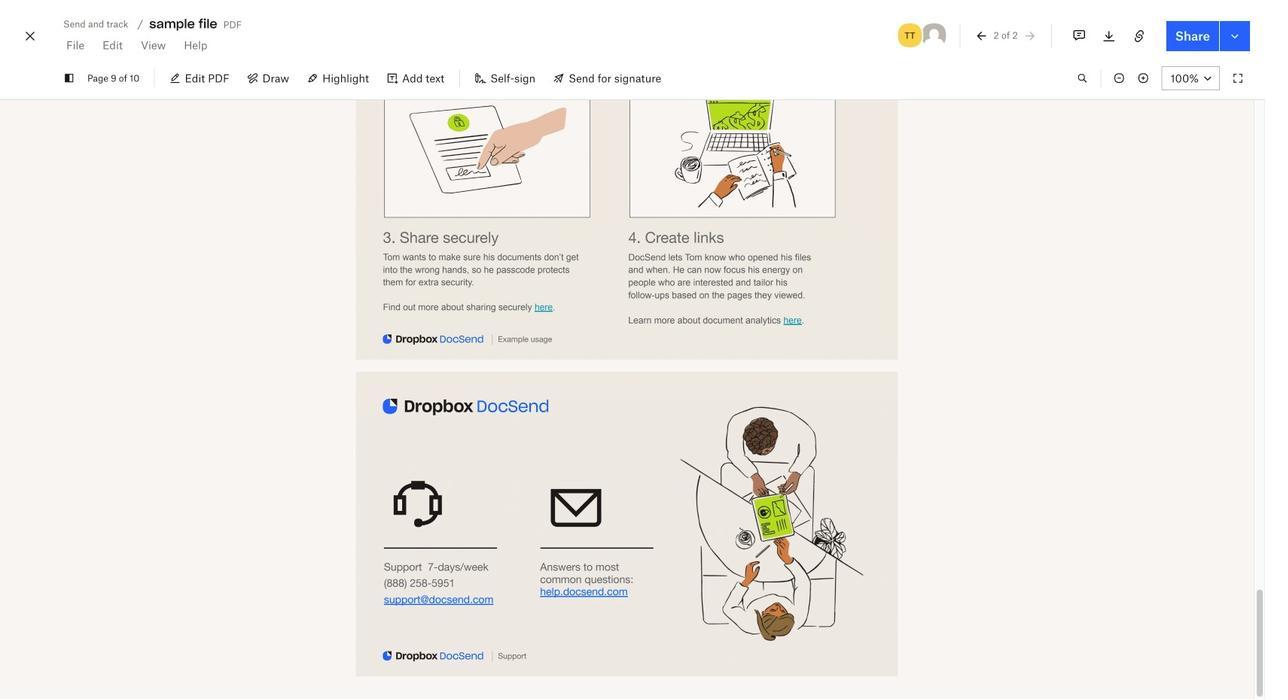 Task type: locate. For each thing, give the bounding box(es) containing it.
sample file.pdf image
[[356, 55, 898, 360], [356, 372, 898, 677]]

0 vertical spatial sample file.pdf image
[[356, 55, 898, 360]]

1 sample file.pdf image from the top
[[356, 55, 898, 360]]

close image
[[21, 24, 39, 48]]

1 vertical spatial sample file.pdf image
[[356, 372, 898, 677]]

2 sample file.pdf image from the top
[[356, 372, 898, 677]]



Task type: vqa. For each thing, say whether or not it's contained in the screenshot.
Recents
no



